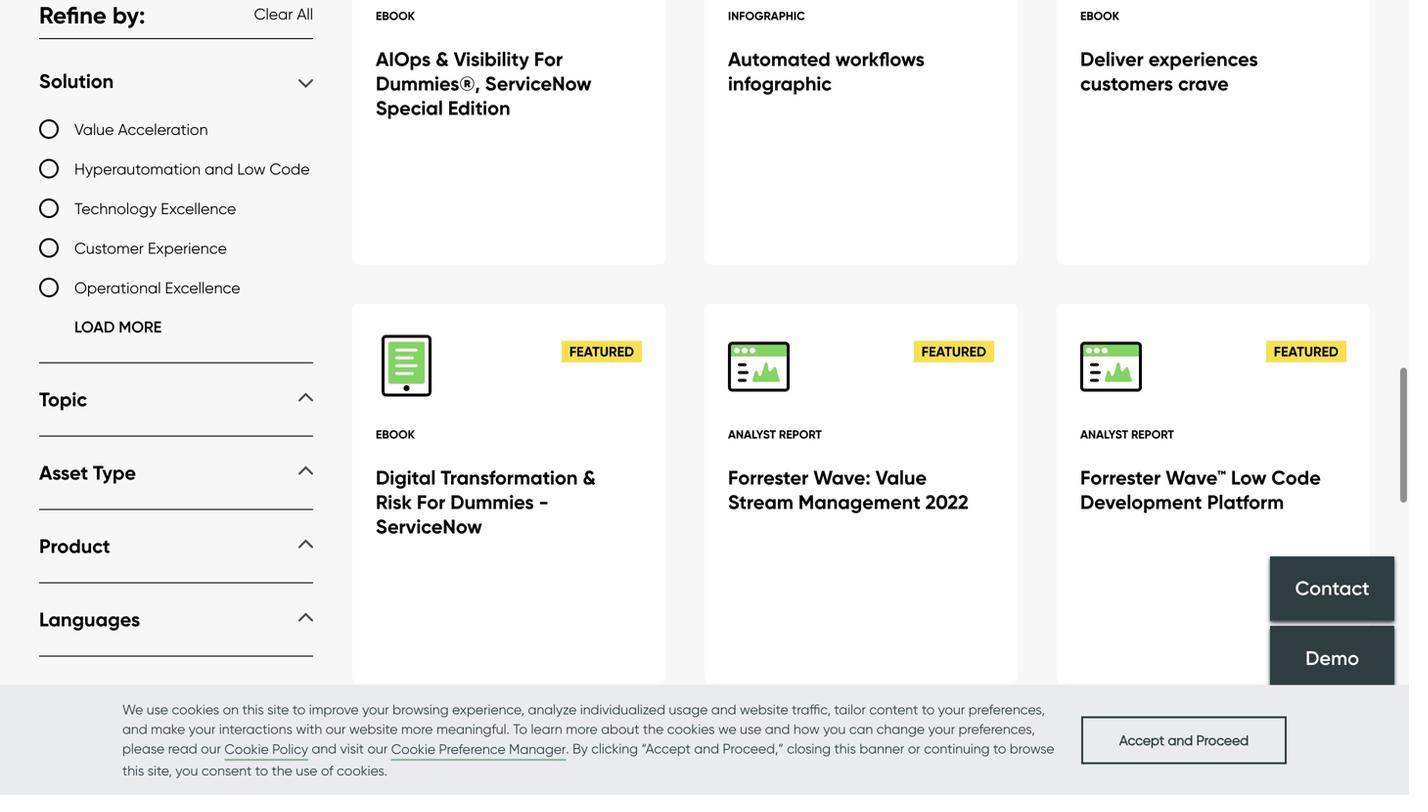 Task type: locate. For each thing, give the bounding box(es) containing it.
forrester left "wave:"
[[728, 466, 809, 491]]

code for hyperautomation and low code
[[270, 160, 310, 179]]

forrester
[[728, 466, 809, 491], [1081, 466, 1161, 491]]

type
[[93, 461, 136, 486]]

you
[[824, 722, 846, 738], [176, 763, 198, 780]]

ebook for digital transformation & risk for dummies - servicenow
[[376, 428, 415, 442]]

browsing
[[393, 702, 449, 719]]

our right visit on the left of page
[[368, 741, 388, 758]]

experience
[[148, 239, 227, 258]]

development platform
[[1081, 491, 1285, 515]]

0 vertical spatial website
[[740, 702, 789, 719]]

and down we
[[694, 741, 720, 758]]

2 vertical spatial this
[[122, 763, 144, 780]]

or
[[908, 741, 921, 758]]

edition
[[448, 96, 511, 121]]

0 vertical spatial code
[[270, 160, 310, 179]]

analyst
[[728, 428, 776, 442], [1081, 428, 1129, 442]]

customer
[[74, 239, 144, 258]]

2 vertical spatial use
[[296, 763, 318, 780]]

servicenow inside aiops & visibility for dummies®, servicenow special edition
[[485, 72, 592, 96]]

1 analyst from the left
[[728, 428, 776, 442]]

and right accept
[[1168, 733, 1194, 749]]

code inside forrester wave™ low code development platform
[[1272, 466, 1321, 491]]

more
[[401, 722, 433, 738], [566, 722, 598, 738]]

infographic
[[728, 9, 806, 23]]

accept and proceed button
[[1082, 717, 1287, 765]]

featured for forrester wave: value stream management 2022
[[922, 344, 987, 360]]

2 analyst report from the left
[[1081, 428, 1175, 442]]

our up consent
[[201, 741, 221, 758]]

0 vertical spatial use
[[147, 702, 168, 719]]

acceleration
[[118, 120, 208, 139]]

technology
[[74, 199, 157, 218]]

1 vertical spatial code
[[1272, 466, 1321, 491]]

1 horizontal spatial the
[[643, 722, 664, 738]]

0 horizontal spatial forrester
[[728, 466, 809, 491]]

0 horizontal spatial low
[[237, 160, 266, 179]]

1 horizontal spatial our
[[326, 722, 346, 738]]

policy
[[272, 742, 308, 758]]

cookie down "browsing"
[[391, 742, 436, 758]]

0 horizontal spatial more
[[401, 722, 433, 738]]

crave
[[1179, 72, 1229, 96]]

for right visibility in the left of the page
[[534, 47, 563, 72]]

ebook
[[376, 9, 415, 23], [1081, 9, 1120, 23], [376, 428, 415, 442]]

preference
[[439, 742, 506, 758]]

and
[[205, 160, 233, 179], [712, 702, 737, 719], [122, 722, 147, 738], [765, 722, 790, 738], [1168, 733, 1194, 749], [312, 741, 337, 758], [694, 741, 720, 758]]

1 horizontal spatial code
[[1272, 466, 1321, 491]]

1 vertical spatial for
[[417, 491, 446, 515]]

1 horizontal spatial value
[[876, 466, 927, 491]]

2 forrester from the left
[[1081, 466, 1161, 491]]

please
[[122, 741, 165, 758]]

1 vertical spatial &
[[583, 466, 596, 491]]

1 vertical spatial servicenow
[[376, 515, 482, 540]]

read
[[168, 741, 197, 758]]

0 vertical spatial the
[[643, 722, 664, 738]]

1 horizontal spatial cookies
[[667, 722, 715, 738]]

0 horizontal spatial value
[[74, 120, 114, 139]]

your
[[362, 702, 389, 719], [939, 702, 966, 719], [189, 722, 216, 738], [929, 722, 956, 738]]

value right "wave:"
[[876, 466, 927, 491]]

"accept
[[642, 741, 691, 758]]

1 vertical spatial value
[[876, 466, 927, 491]]

you down the read
[[176, 763, 198, 780]]

value acceleration
[[74, 120, 208, 139]]

1 horizontal spatial analyst
[[1081, 428, 1129, 442]]

cookie down interactions
[[225, 742, 269, 758]]

0 horizontal spatial website
[[349, 722, 398, 738]]

low inside forrester wave™ low code development platform
[[1232, 466, 1267, 491]]

and down acceleration
[[205, 160, 233, 179]]

website up proceed,"
[[740, 702, 789, 719]]

proceed
[[1197, 733, 1249, 749]]

this down the can
[[835, 741, 856, 758]]

0 vertical spatial preferences,
[[969, 702, 1045, 719]]

featured
[[570, 344, 634, 360], [922, 344, 987, 360], [1274, 344, 1339, 360], [570, 763, 634, 779], [1274, 763, 1339, 779]]

excellence down hyperautomation and low code
[[161, 199, 236, 218]]

this down please
[[122, 763, 144, 780]]

2 analyst from the left
[[1081, 428, 1129, 442]]

ebook up 'digital'
[[376, 428, 415, 442]]

use left of
[[296, 763, 318, 780]]

&
[[436, 47, 449, 72], [583, 466, 596, 491]]

forrester inside forrester wave: value stream management 2022
[[728, 466, 809, 491]]

by:
[[112, 0, 145, 30]]

wave™
[[1166, 466, 1227, 491]]

and inside button
[[1168, 733, 1194, 749]]

this up interactions
[[242, 702, 264, 719]]

operational excellence
[[74, 279, 240, 298]]

solution
[[39, 69, 114, 93]]

2 horizontal spatial use
[[740, 722, 762, 738]]

you down tailor
[[824, 722, 846, 738]]

visibility
[[454, 47, 529, 72]]

analyst report up wave™
[[1081, 428, 1175, 442]]

2 report from the left
[[1132, 428, 1175, 442]]

low
[[237, 160, 266, 179], [1232, 466, 1267, 491]]

1 horizontal spatial this
[[242, 702, 264, 719]]

preferences,
[[969, 702, 1045, 719], [959, 722, 1036, 738]]

cookie preference manager link
[[391, 740, 566, 762]]

cookies up 'make'
[[172, 702, 219, 719]]

0 horizontal spatial code
[[270, 160, 310, 179]]

load more
[[74, 318, 162, 337]]

load more link
[[39, 316, 162, 339]]

you inside . by clicking "accept and proceed," closing this banner or continuing to browse this site, you consent to the use of cookies.
[[176, 763, 198, 780]]

ebook for aiops & visibility for dummies®, servicenow special edition
[[376, 9, 415, 23]]

analyst report
[[728, 428, 822, 442], [1081, 428, 1175, 442]]

about
[[601, 722, 640, 738]]

cookies down usage
[[667, 722, 715, 738]]

the down policy
[[272, 763, 293, 780]]

ebook up "deliver"
[[1081, 9, 1120, 23]]

1 horizontal spatial you
[[824, 722, 846, 738]]

use
[[147, 702, 168, 719], [740, 722, 762, 738], [296, 763, 318, 780]]

code
[[270, 160, 310, 179], [1272, 466, 1321, 491]]

& right the -
[[583, 466, 596, 491]]

0 horizontal spatial this
[[122, 763, 144, 780]]

& right aiops
[[436, 47, 449, 72]]

for right risk
[[417, 491, 446, 515]]

more down "browsing"
[[401, 722, 433, 738]]

report up wave™
[[1132, 428, 1175, 442]]

and left the how
[[765, 722, 790, 738]]

report up "wave:"
[[779, 428, 822, 442]]

ebook up aiops
[[376, 9, 415, 23]]

2 horizontal spatial this
[[835, 741, 856, 758]]

0 vertical spatial this
[[242, 702, 264, 719]]

0 vertical spatial cookies
[[172, 702, 219, 719]]

value down solution
[[74, 120, 114, 139]]

use up 'make'
[[147, 702, 168, 719]]

0 horizontal spatial report
[[779, 428, 822, 442]]

1 vertical spatial you
[[176, 763, 198, 780]]

0 vertical spatial for
[[534, 47, 563, 72]]

accept and proceed
[[1120, 733, 1249, 749]]

1 vertical spatial the
[[272, 763, 293, 780]]

0 vertical spatial low
[[237, 160, 266, 179]]

excellence for operational excellence
[[165, 279, 240, 298]]

digital transformation & risk for dummies - servicenow
[[376, 466, 596, 540]]

2022
[[926, 491, 969, 515]]

0 vertical spatial excellence
[[161, 199, 236, 218]]

asset type
[[39, 461, 136, 486]]

clear all
[[254, 4, 313, 24]]

languages
[[39, 608, 140, 632]]

special
[[376, 96, 443, 121]]

1 horizontal spatial cookie
[[391, 742, 436, 758]]

0 horizontal spatial cookies
[[172, 702, 219, 719]]

the up "accept
[[643, 722, 664, 738]]

1 horizontal spatial more
[[566, 722, 598, 738]]

deliver
[[1081, 47, 1144, 72]]

meaningful.
[[437, 722, 510, 738]]

experience,
[[452, 702, 525, 719]]

0 vertical spatial you
[[824, 722, 846, 738]]

1 horizontal spatial report
[[1132, 428, 1175, 442]]

our down 'improve'
[[326, 722, 346, 738]]

excellence down 'experience'
[[165, 279, 240, 298]]

on
[[223, 702, 239, 719]]

1 horizontal spatial use
[[296, 763, 318, 780]]

visit
[[340, 741, 364, 758]]

hyperautomation and low code
[[74, 160, 310, 179]]

0 horizontal spatial servicenow
[[376, 515, 482, 540]]

report
[[779, 428, 822, 442], [1132, 428, 1175, 442]]

1 horizontal spatial for
[[534, 47, 563, 72]]

report for wave:
[[779, 428, 822, 442]]

0 horizontal spatial cookie
[[225, 742, 269, 758]]

1 forrester from the left
[[728, 466, 809, 491]]

1 horizontal spatial analyst report
[[1081, 428, 1175, 442]]

browse
[[1010, 741, 1055, 758]]

more up by
[[566, 722, 598, 738]]

1 vertical spatial preferences,
[[959, 722, 1036, 738]]

site,
[[148, 763, 172, 780]]

the inside we use cookies on this site to improve your browsing experience, analyze individualized usage and website traffic, tailor content to your preferences, and make your interactions with our website more meaningful. to learn more about the cookies we use and how you can change your preferences, please read our
[[643, 722, 664, 738]]

featured for forrester wave™ low code development platform
[[1274, 344, 1339, 360]]

hyperautomation
[[74, 160, 201, 179]]

for
[[534, 47, 563, 72], [417, 491, 446, 515]]

to right site
[[293, 702, 306, 719]]

& inside aiops & visibility for dummies®, servicenow special edition
[[436, 47, 449, 72]]

0 horizontal spatial analyst
[[728, 428, 776, 442]]

and up of
[[312, 741, 337, 758]]

featured for digital transformation & risk for dummies - servicenow
[[570, 344, 634, 360]]

the inside . by clicking "accept and proceed," closing this banner or continuing to browse this site, you consent to the use of cookies.
[[272, 763, 293, 780]]

aiops
[[376, 47, 431, 72]]

to up change
[[922, 702, 935, 719]]

2 horizontal spatial our
[[368, 741, 388, 758]]

0 horizontal spatial analyst report
[[728, 428, 822, 442]]

1 horizontal spatial &
[[583, 466, 596, 491]]

0 horizontal spatial for
[[417, 491, 446, 515]]

analyst report for wave:
[[728, 428, 822, 442]]

analyst report up stream
[[728, 428, 822, 442]]

this
[[242, 702, 264, 719], [835, 741, 856, 758], [122, 763, 144, 780]]

code for forrester wave™ low code development platform
[[1272, 466, 1321, 491]]

1 analyst report from the left
[[728, 428, 822, 442]]

1 horizontal spatial forrester
[[1081, 466, 1161, 491]]

0 horizontal spatial &
[[436, 47, 449, 72]]

use up proceed,"
[[740, 722, 762, 738]]

0 vertical spatial servicenow
[[485, 72, 592, 96]]

the
[[643, 722, 664, 738], [272, 763, 293, 780]]

cookie
[[225, 742, 269, 758], [391, 742, 436, 758]]

1 horizontal spatial low
[[1232, 466, 1267, 491]]

ebook for deliver experiences customers crave
[[1081, 9, 1120, 23]]

website up visit on the left of page
[[349, 722, 398, 738]]

0 horizontal spatial the
[[272, 763, 293, 780]]

and up we
[[712, 702, 737, 719]]

forrester left wave™
[[1081, 466, 1161, 491]]

low for wave™
[[1232, 466, 1267, 491]]

1 vertical spatial low
[[1232, 466, 1267, 491]]

0 horizontal spatial you
[[176, 763, 198, 780]]

0 vertical spatial &
[[436, 47, 449, 72]]

-
[[539, 491, 549, 515]]

value inside forrester wave: value stream management 2022
[[876, 466, 927, 491]]

forrester inside forrester wave™ low code development platform
[[1081, 466, 1161, 491]]

asset
[[39, 461, 88, 486]]

dummies®,
[[376, 72, 480, 96]]

1 horizontal spatial servicenow
[[485, 72, 592, 96]]

forrester for management
[[728, 466, 809, 491]]

product
[[39, 535, 110, 559]]

1 report from the left
[[779, 428, 822, 442]]

this inside we use cookies on this site to improve your browsing experience, analyze individualized usage and website traffic, tailor content to your preferences, and make your interactions with our website more meaningful. to learn more about the cookies we use and how you can change your preferences, please read our
[[242, 702, 264, 719]]

1 vertical spatial excellence
[[165, 279, 240, 298]]

refine by:
[[39, 0, 145, 30]]



Task type: vqa. For each thing, say whether or not it's contained in the screenshot.


Task type: describe. For each thing, give the bounding box(es) containing it.
cookie policy link
[[225, 740, 308, 762]]

and down the we
[[122, 722, 147, 738]]

refine
[[39, 0, 107, 30]]

experiences
[[1149, 47, 1259, 72]]

banner
[[860, 741, 905, 758]]

improve
[[309, 702, 359, 719]]

workflows
[[836, 47, 925, 72]]

dummies
[[451, 491, 534, 515]]

operational
[[74, 279, 161, 298]]

2 cookie from the left
[[391, 742, 436, 758]]

analyst for forrester wave: value stream management 2022
[[728, 428, 776, 442]]

0 horizontal spatial use
[[147, 702, 168, 719]]

analyze
[[528, 702, 577, 719]]

1 vertical spatial website
[[349, 722, 398, 738]]

you inside we use cookies on this site to improve your browsing experience, analyze individualized usage and website traffic, tailor content to your preferences, and make your interactions with our website more meaningful. to learn more about the cookies we use and how you can change your preferences, please read our
[[824, 722, 846, 738]]

customers
[[1081, 72, 1174, 96]]

technology excellence
[[74, 199, 236, 218]]

make
[[151, 722, 185, 738]]

closing
[[787, 741, 831, 758]]

how
[[794, 722, 820, 738]]

cookie policy and visit our cookie preference manager
[[225, 741, 566, 758]]

of
[[321, 763, 333, 780]]

digital
[[376, 466, 436, 491]]

to left browse
[[994, 741, 1007, 758]]

we use cookies on this site to improve your browsing experience, analyze individualized usage and website traffic, tailor content to your preferences, and make your interactions with our website more meaningful. to learn more about the cookies we use and how you can change your preferences, please read our
[[122, 702, 1045, 758]]

we
[[719, 722, 737, 738]]

excellence for technology excellence
[[161, 199, 236, 218]]

continuing
[[924, 741, 990, 758]]

1 vertical spatial this
[[835, 741, 856, 758]]

clicking
[[592, 741, 638, 758]]

.
[[566, 741, 569, 758]]

risk
[[376, 491, 412, 515]]

load
[[74, 318, 115, 337]]

use inside . by clicking "accept and proceed," closing this banner or continuing to browse this site, you consent to the use of cookies.
[[296, 763, 318, 780]]

transformation
[[441, 466, 578, 491]]

all
[[297, 4, 313, 24]]

automated
[[728, 47, 831, 72]]

manager
[[509, 742, 566, 758]]

analyst for forrester wave™ low code development platform
[[1081, 428, 1129, 442]]

management
[[799, 491, 921, 515]]

deliver experiences customers crave
[[1081, 47, 1259, 96]]

2 more from the left
[[566, 722, 598, 738]]

interactions
[[219, 722, 293, 738]]

we
[[122, 702, 143, 719]]

aiops & visibility for dummies®, servicenow special edition
[[376, 47, 592, 121]]

tailor
[[835, 702, 866, 719]]

1 more from the left
[[401, 722, 433, 738]]

analyst report for wave™
[[1081, 428, 1175, 442]]

clear
[[254, 4, 293, 24]]

customer experience
[[74, 239, 227, 258]]

consent
[[202, 763, 252, 780]]

with
[[296, 722, 322, 738]]

demo
[[1306, 647, 1360, 671]]

and inside cookie policy and visit our cookie preference manager
[[312, 741, 337, 758]]

cookies.
[[337, 763, 388, 780]]

automated workflows infographic
[[728, 47, 925, 96]]

1 vertical spatial use
[[740, 722, 762, 738]]

individualized
[[580, 702, 666, 719]]

learn
[[531, 722, 563, 738]]

can
[[850, 722, 873, 738]]

wave:
[[814, 466, 871, 491]]

for inside the digital transformation & risk for dummies - servicenow
[[417, 491, 446, 515]]

for inside aiops & visibility for dummies®, servicenow special edition
[[534, 47, 563, 72]]

and inside . by clicking "accept and proceed," closing this banner or continuing to browse this site, you consent to the use of cookies.
[[694, 741, 720, 758]]

forrester wave™ low code development platform
[[1081, 466, 1321, 515]]

to
[[513, 722, 528, 738]]

to down cookie policy link
[[255, 763, 268, 780]]

proceed,"
[[723, 741, 784, 758]]

1 vertical spatial cookies
[[667, 722, 715, 738]]

traffic,
[[792, 702, 831, 719]]

contact link
[[1271, 557, 1395, 622]]

infographic
[[728, 72, 832, 96]]

contact
[[1296, 577, 1370, 601]]

low for and
[[237, 160, 266, 179]]

forrester for development platform
[[1081, 466, 1161, 491]]

& inside the digital transformation & risk for dummies - servicenow
[[583, 466, 596, 491]]

accept
[[1120, 733, 1165, 749]]

1 cookie from the left
[[225, 742, 269, 758]]

0 vertical spatial value
[[74, 120, 114, 139]]

usage
[[669, 702, 708, 719]]

stream
[[728, 491, 794, 515]]

site
[[267, 702, 289, 719]]

clear all link
[[254, 3, 313, 28]]

demo link
[[1271, 627, 1395, 691]]

report for wave™
[[1132, 428, 1175, 442]]

our inside cookie policy and visit our cookie preference manager
[[368, 741, 388, 758]]

more
[[119, 318, 162, 337]]

0 horizontal spatial our
[[201, 741, 221, 758]]

1 horizontal spatial website
[[740, 702, 789, 719]]

servicenow inside the digital transformation & risk for dummies - servicenow
[[376, 515, 482, 540]]

change
[[877, 722, 925, 738]]



